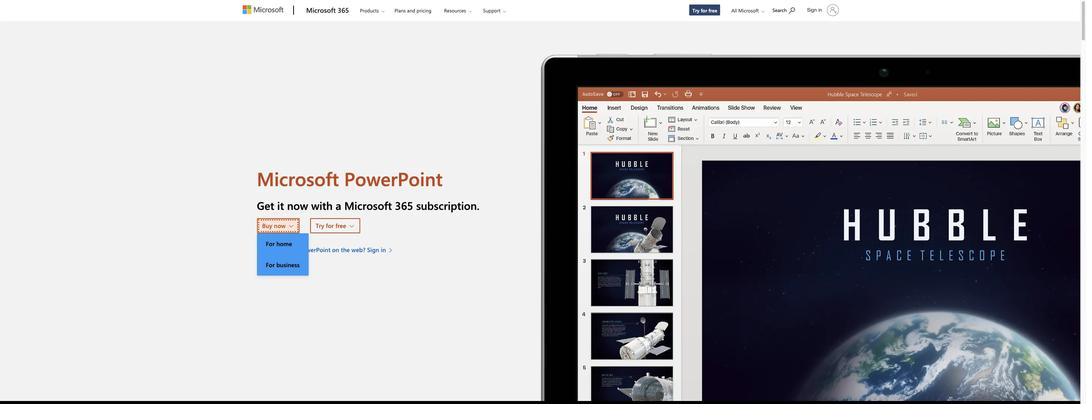Task type: vqa. For each thing, say whether or not it's contained in the screenshot.
'try for free'
yes



Task type: locate. For each thing, give the bounding box(es) containing it.
1 vertical spatial free
[[336, 222, 346, 230]]

looking
[[257, 246, 279, 254]]

free down a
[[336, 222, 346, 230]]

for
[[266, 240, 275, 248], [266, 261, 275, 269]]

for for for home
[[266, 240, 275, 248]]

0 horizontal spatial now
[[274, 222, 286, 230]]

0 horizontal spatial try
[[316, 222, 324, 230]]

business
[[276, 261, 300, 269]]

1 horizontal spatial for
[[701, 7, 707, 14]]

0 vertical spatial now
[[287, 198, 308, 213]]

0 vertical spatial sign
[[807, 7, 817, 13]]

1 for from the top
[[266, 240, 275, 248]]

on
[[332, 246, 339, 254]]

support button
[[477, 0, 512, 21]]

1 horizontal spatial try for free
[[693, 7, 717, 14]]

0 horizontal spatial free
[[336, 222, 346, 230]]

for down with
[[326, 222, 334, 230]]

powerpoint
[[344, 166, 443, 191], [299, 246, 331, 254]]

resources
[[444, 7, 466, 14]]

for
[[701, 7, 707, 14], [326, 222, 334, 230]]

1 vertical spatial try for free
[[316, 222, 346, 230]]

1 horizontal spatial in
[[818, 7, 822, 13]]

all microsoft button
[[726, 0, 768, 21]]

sign
[[807, 7, 817, 13], [367, 246, 379, 254]]

in
[[818, 7, 822, 13], [381, 246, 386, 254]]

1 horizontal spatial free
[[709, 7, 717, 14]]

1 vertical spatial for
[[326, 222, 334, 230]]

now right buy
[[274, 222, 286, 230]]

subscription.
[[416, 198, 480, 213]]

0 vertical spatial powerpoint
[[344, 166, 443, 191]]

now
[[287, 198, 308, 213], [274, 222, 286, 230]]

buy now button
[[257, 218, 300, 233]]

1 vertical spatial try
[[316, 222, 324, 230]]

powerpoint up get it now with a microsoft 365 subscription.
[[344, 166, 443, 191]]

0 vertical spatial free
[[709, 7, 717, 14]]

free left all
[[709, 7, 717, 14]]

for left all
[[701, 7, 707, 14]]

0 horizontal spatial for
[[326, 222, 334, 230]]

use
[[288, 246, 297, 254]]

0 vertical spatial try
[[693, 7, 700, 14]]

free
[[709, 7, 717, 14], [336, 222, 346, 230]]

1 horizontal spatial try
[[693, 7, 700, 14]]

for home link
[[257, 233, 309, 255]]

all
[[732, 7, 737, 14]]

search
[[773, 7, 787, 13]]

try inside dropdown button
[[316, 222, 324, 230]]

get it now with a microsoft 365 subscription.
[[257, 198, 480, 213]]

2 for from the top
[[266, 261, 275, 269]]

free inside "try for free" link
[[709, 7, 717, 14]]

free for "try for free" link
[[709, 7, 717, 14]]

buy
[[262, 222, 272, 230]]

sign in
[[807, 7, 822, 13]]

1 vertical spatial sign
[[367, 246, 379, 254]]

1 vertical spatial 365
[[395, 198, 413, 213]]

365 inside microsoft 365 link
[[338, 6, 349, 15]]

1 horizontal spatial now
[[287, 198, 308, 213]]

device screen showing a presentation open in powerpoint image
[[540, 21, 1081, 401]]

for left home at the bottom of page
[[266, 240, 275, 248]]

microsoft 365
[[306, 6, 349, 15]]

0 vertical spatial 365
[[338, 6, 349, 15]]

for business link
[[257, 255, 309, 276]]

1 horizontal spatial powerpoint
[[344, 166, 443, 191]]

try for "try for free" link
[[693, 7, 700, 14]]

1 vertical spatial for
[[266, 261, 275, 269]]

try for free
[[693, 7, 717, 14], [316, 222, 346, 230]]

in right web?
[[381, 246, 386, 254]]

1 vertical spatial powerpoint
[[299, 246, 331, 254]]

1 vertical spatial in
[[381, 246, 386, 254]]

try for free link
[[689, 4, 721, 16]]

for inside dropdown button
[[326, 222, 334, 230]]

products button
[[354, 0, 391, 21]]

try
[[693, 7, 700, 14], [316, 222, 324, 230]]

for down "looking"
[[266, 261, 275, 269]]

0 vertical spatial try for free
[[693, 7, 717, 14]]

now right it
[[287, 198, 308, 213]]

0 horizontal spatial powerpoint
[[299, 246, 331, 254]]

plans
[[395, 7, 406, 14]]

0 vertical spatial for
[[701, 7, 707, 14]]

support
[[483, 7, 501, 14]]

for for try for free dropdown button
[[326, 222, 334, 230]]

1 horizontal spatial sign
[[807, 7, 817, 13]]

buy now element
[[257, 233, 309, 276]]

try for free inside dropdown button
[[316, 222, 346, 230]]

0 horizontal spatial 365
[[338, 6, 349, 15]]

sign right web?
[[367, 246, 379, 254]]

0 horizontal spatial try for free
[[316, 222, 346, 230]]

365
[[338, 6, 349, 15], [395, 198, 413, 213]]

1 vertical spatial now
[[274, 222, 286, 230]]

free inside try for free dropdown button
[[336, 222, 346, 230]]

try for free left all
[[693, 7, 717, 14]]

0 horizontal spatial sign
[[367, 246, 379, 254]]

for business
[[266, 261, 300, 269]]

sign right search search field
[[807, 7, 817, 13]]

in right search search field
[[818, 7, 822, 13]]

try for free down a
[[316, 222, 346, 230]]

0 vertical spatial in
[[818, 7, 822, 13]]

buy now
[[262, 222, 286, 230]]

the
[[341, 246, 350, 254]]

sign inside looking to use powerpoint on the web? sign in link
[[367, 246, 379, 254]]

microsoft
[[306, 6, 336, 15], [738, 7, 759, 14], [257, 166, 339, 191], [344, 198, 392, 213]]

powerpoint inside looking to use powerpoint on the web? sign in link
[[299, 246, 331, 254]]

plans and pricing link
[[391, 0, 435, 18]]

powerpoint left on
[[299, 246, 331, 254]]

sign in link
[[803, 1, 842, 19]]

0 vertical spatial for
[[266, 240, 275, 248]]

for for for business
[[266, 261, 275, 269]]

0 horizontal spatial in
[[381, 246, 386, 254]]



Task type: describe. For each thing, give the bounding box(es) containing it.
now inside dropdown button
[[274, 222, 286, 230]]

sign inside sign in link
[[807, 7, 817, 13]]

Search search field
[[769, 1, 803, 18]]

plans and pricing
[[395, 7, 432, 14]]

web?
[[352, 246, 366, 254]]

a
[[336, 198, 341, 213]]

free for try for free dropdown button
[[336, 222, 346, 230]]

with
[[311, 198, 333, 213]]

and
[[407, 7, 415, 14]]

to
[[281, 246, 286, 254]]

try for try for free dropdown button
[[316, 222, 324, 230]]

try for free for try for free dropdown button
[[316, 222, 346, 230]]

it
[[277, 198, 284, 213]]

search button
[[769, 1, 799, 18]]

try for free for "try for free" link
[[693, 7, 717, 14]]

looking to use powerpoint on the web? sign in link
[[257, 246, 396, 255]]

try for free button
[[310, 218, 360, 233]]

microsoft image
[[243, 5, 283, 14]]

looking to use powerpoint on the web? sign in
[[257, 246, 386, 254]]

microsoft powerpoint
[[257, 166, 443, 191]]

1 horizontal spatial 365
[[395, 198, 413, 213]]

for home
[[266, 240, 292, 248]]

products
[[360, 7, 379, 14]]

for for "try for free" link
[[701, 7, 707, 14]]

get
[[257, 198, 274, 213]]

resources button
[[438, 0, 478, 21]]

microsoft inside dropdown button
[[738, 7, 759, 14]]

all microsoft
[[732, 7, 759, 14]]

microsoft 365 link
[[302, 0, 353, 21]]

home
[[276, 240, 292, 248]]

pricing
[[417, 7, 432, 14]]



